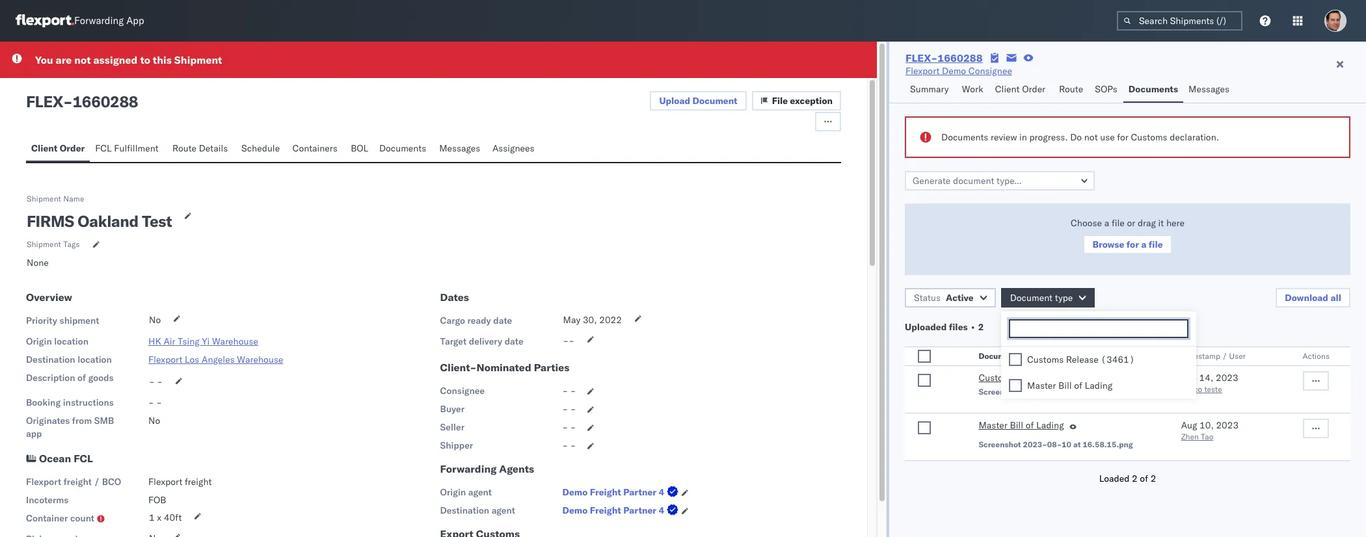 Task type: describe. For each thing, give the bounding box(es) containing it.
summary button
[[905, 77, 957, 103]]

details
[[199, 143, 228, 154]]

may 30, 2022
[[563, 314, 622, 326]]

shipment tags
[[27, 240, 80, 249]]

fcl fulfillment
[[95, 143, 159, 154]]

all
[[1331, 292, 1342, 304]]

0 horizontal spatial release
[[1018, 372, 1051, 384]]

file
[[772, 95, 788, 107]]

flexport demo consignee
[[906, 65, 1013, 77]]

flexport for flexport demo consignee
[[906, 65, 940, 77]]

flexport los angeles warehouse
[[148, 354, 283, 366]]

demo freight partner 4 for destination agent
[[563, 505, 665, 517]]

14,
[[1200, 372, 1214, 384]]

schedule
[[242, 143, 280, 154]]

browse for a file
[[1093, 239, 1164, 251]]

upload
[[660, 95, 691, 107]]

timestamp
[[1182, 351, 1221, 361]]

1 vertical spatial client order button
[[26, 137, 90, 162]]

route for route
[[1060, 83, 1084, 95]]

air
[[164, 336, 175, 348]]

2023- for aug
[[1024, 440, 1048, 450]]

am.png
[[1114, 387, 1144, 397]]

- - for shipper
[[563, 440, 576, 452]]

download
[[1286, 292, 1329, 304]]

tsing
[[178, 336, 200, 348]]

type
[[1020, 351, 1037, 361]]

here
[[1167, 217, 1185, 229]]

route button
[[1054, 77, 1090, 103]]

route details
[[172, 143, 228, 154]]

browse for a file button
[[1084, 235, 1173, 255]]

agent for origin agent
[[469, 487, 492, 499]]

parties
[[534, 361, 570, 374]]

assignees
[[493, 143, 535, 154]]

1 horizontal spatial consignee
[[969, 65, 1013, 77]]

0 horizontal spatial documents
[[379, 143, 426, 154]]

forwarding for forwarding agents
[[440, 463, 497, 476]]

4 for destination agent
[[659, 505, 665, 517]]

sops button
[[1090, 77, 1124, 103]]

flex-
[[906, 51, 938, 64]]

description of goods
[[26, 372, 114, 384]]

2023- for sep
[[1024, 387, 1048, 397]]

progress.
[[1030, 131, 1068, 143]]

shipper
[[440, 440, 473, 452]]

ready
[[468, 315, 491, 327]]

1 horizontal spatial master
[[1028, 380, 1057, 392]]

of left goods
[[78, 372, 86, 384]]

date for cargo ready date
[[494, 315, 512, 327]]

fcl inside button
[[95, 143, 112, 154]]

assignees button
[[487, 137, 542, 162]]

0 vertical spatial client
[[996, 83, 1020, 95]]

0 horizontal spatial a
[[1105, 217, 1110, 229]]

flexport freight
[[148, 476, 212, 488]]

fulfillment
[[114, 143, 159, 154]]

status
[[915, 292, 941, 304]]

1 horizontal spatial documents button
[[1124, 77, 1184, 103]]

order for the rightmost client order button
[[1023, 83, 1046, 95]]

2 for of
[[1151, 473, 1157, 485]]

destination agent
[[440, 505, 515, 517]]

summary
[[911, 83, 949, 95]]

sep 14, 2023 vasco teste
[[1182, 372, 1239, 394]]

container count
[[26, 513, 94, 525]]

hk air tsing yi warehouse
[[148, 336, 258, 348]]

freight for origin agent
[[590, 487, 621, 499]]

1 vertical spatial (3461)
[[1053, 372, 1087, 384]]

0 horizontal spatial fcl
[[74, 452, 93, 465]]

freight for flexport freight
[[185, 476, 212, 488]]

fcl fulfillment button
[[90, 137, 167, 162]]

date for target delivery date
[[505, 336, 524, 348]]

file inside button
[[1149, 239, 1164, 251]]

2 horizontal spatial documents
[[1129, 83, 1179, 95]]

1 vertical spatial master
[[979, 420, 1008, 432]]

booking instructions
[[26, 397, 114, 409]]

1 horizontal spatial documents
[[942, 131, 989, 143]]

client-nominated parties
[[440, 361, 570, 374]]

0 vertical spatial for
[[1118, 131, 1129, 143]]

0 vertical spatial warehouse
[[212, 336, 258, 348]]

delivery
[[469, 336, 503, 348]]

Generate document type... text field
[[905, 171, 1095, 191]]

2 for ∙
[[979, 322, 984, 333]]

shipment for firms oakland test
[[27, 194, 61, 204]]

/ for filename
[[1039, 351, 1044, 361]]

it
[[1159, 217, 1165, 229]]

1 horizontal spatial 2
[[1133, 473, 1138, 485]]

filename
[[1046, 351, 1080, 361]]

containers
[[293, 143, 338, 154]]

route details button
[[167, 137, 236, 162]]

1 vertical spatial messages button
[[434, 137, 487, 162]]

- - for seller
[[563, 422, 576, 433]]

shipment name
[[27, 194, 84, 204]]

of up "screenshot 2023-08-10 at 16.58.15.png"
[[1026, 420, 1034, 432]]

flex-1660288
[[906, 51, 983, 64]]

0 vertical spatial shipment
[[174, 53, 222, 66]]

flex-1660288 link
[[906, 51, 983, 64]]

flex
[[26, 92, 63, 111]]

1 horizontal spatial messages
[[1189, 83, 1230, 95]]

customs inside list box
[[1028, 354, 1064, 366]]

1 horizontal spatial bill
[[1059, 380, 1072, 392]]

1 horizontal spatial (3461)
[[1102, 354, 1135, 366]]

order for client order button to the bottom
[[60, 143, 85, 154]]

location for destination location
[[78, 354, 112, 366]]

10,
[[1200, 420, 1214, 432]]

work button
[[957, 77, 991, 103]]

aug 10, 2023 zhen tao
[[1182, 420, 1239, 442]]

forwarding app
[[74, 15, 144, 27]]

0 vertical spatial not
[[74, 53, 91, 66]]

bol button
[[346, 137, 374, 162]]

assigned
[[93, 53, 138, 66]]

0 vertical spatial master bill of lading
[[1028, 380, 1113, 392]]

schedule button
[[236, 137, 287, 162]]

1 vertical spatial no
[[148, 415, 160, 427]]

1 horizontal spatial not
[[1085, 131, 1098, 143]]

0 vertical spatial lading
[[1085, 380, 1113, 392]]

incoterms
[[26, 495, 69, 506]]

0 vertical spatial customs
[[1132, 131, 1168, 143]]

bco
[[102, 476, 121, 488]]

containers button
[[287, 137, 346, 162]]

screenshot for sep
[[979, 387, 1022, 397]]

0 horizontal spatial client order
[[31, 143, 85, 154]]

flexport. image
[[16, 14, 74, 27]]

1 vertical spatial master bill of lading
[[979, 420, 1065, 432]]

0 horizontal spatial 1660288
[[73, 92, 138, 111]]

exception
[[791, 95, 833, 107]]

--
[[563, 335, 575, 347]]

zhen
[[1182, 432, 1200, 442]]

40ft
[[164, 512, 182, 524]]

forwarding for forwarding app
[[74, 15, 124, 27]]

cargo ready date
[[440, 315, 512, 327]]

flexport for flexport los angeles warehouse
[[148, 354, 182, 366]]

flexport for flexport freight / bco
[[26, 476, 61, 488]]

goods
[[88, 372, 114, 384]]

30,
[[583, 314, 597, 326]]

0 horizontal spatial messages
[[440, 143, 481, 154]]

flexport los angeles warehouse link
[[148, 354, 283, 366]]

buyer
[[440, 404, 465, 415]]

at for aug 10, 2023
[[1074, 440, 1081, 450]]

dates
[[440, 291, 469, 304]]

target
[[440, 336, 467, 348]]

2022
[[600, 314, 622, 326]]

destination for destination agent
[[440, 505, 490, 517]]

08-
[[1048, 440, 1062, 450]]

active
[[946, 292, 974, 304]]

container
[[26, 513, 68, 525]]

0 vertical spatial customs release (3461)
[[1028, 354, 1135, 366]]

1 horizontal spatial 1660288
[[938, 51, 983, 64]]

demo freight partner 4 link for origin agent
[[563, 486, 682, 499]]

do
[[1071, 131, 1083, 143]]

1 horizontal spatial client order
[[996, 83, 1046, 95]]

a inside button
[[1142, 239, 1147, 251]]



Task type: vqa. For each thing, say whether or not it's contained in the screenshot.
first Apr
no



Task type: locate. For each thing, give the bounding box(es) containing it.
0 vertical spatial release
[[1067, 354, 1099, 366]]

document inside button
[[1011, 292, 1053, 304]]

2 vertical spatial customs
[[979, 372, 1016, 384]]

1 vertical spatial a
[[1142, 239, 1147, 251]]

document type button
[[1002, 288, 1096, 308]]

at right 10
[[1074, 440, 1081, 450]]

route left details
[[172, 143, 197, 154]]

1 vertical spatial not
[[1085, 131, 1098, 143]]

fcl left fulfillment
[[95, 143, 112, 154]]

demo for origin agent
[[563, 487, 588, 499]]

freight for flexport freight / bco
[[64, 476, 92, 488]]

for right use
[[1118, 131, 1129, 143]]

2 horizontal spatial customs
[[1132, 131, 1168, 143]]

1660288 up flexport demo consignee
[[938, 51, 983, 64]]

customs up customs release (3461) link at the right of page
[[1028, 354, 1064, 366]]

1 vertical spatial customs release (3461)
[[979, 372, 1087, 384]]

- - for buyer
[[563, 404, 576, 415]]

2023 for sep 14, 2023
[[1216, 372, 1239, 384]]

client order button up shipment name at the left of page
[[26, 137, 90, 162]]

0 vertical spatial no
[[149, 314, 161, 326]]

of right "loaded"
[[1141, 473, 1149, 485]]

/ right type
[[1039, 351, 1044, 361]]

0 horizontal spatial consignee
[[440, 385, 485, 397]]

1 horizontal spatial client order button
[[991, 77, 1054, 103]]

at
[[1074, 387, 1081, 397], [1074, 440, 1081, 450]]

route left sops
[[1060, 83, 1084, 95]]

app
[[26, 428, 42, 440]]

1 vertical spatial freight
[[590, 505, 621, 517]]

bill inside 'master bill of lading' link
[[1010, 420, 1024, 432]]

1 horizontal spatial freight
[[185, 476, 212, 488]]

you
[[35, 53, 53, 66]]

1 4 from the top
[[659, 487, 665, 499]]

shipment for none
[[27, 240, 61, 249]]

client-
[[440, 361, 477, 374]]

warehouse
[[212, 336, 258, 348], [237, 354, 283, 366]]

review
[[991, 131, 1018, 143]]

documents right bol button
[[379, 143, 426, 154]]

16.58.15.png
[[1083, 440, 1134, 450]]

status active
[[915, 292, 974, 304]]

date right ready
[[494, 315, 512, 327]]

screenshot up 'master bill of lading' link on the right bottom
[[979, 387, 1022, 397]]

documents review in progress. do not use for customs declaration.
[[942, 131, 1220, 143]]

1 vertical spatial documents button
[[374, 137, 434, 162]]

or
[[1128, 217, 1136, 229]]

origin for origin location
[[26, 336, 52, 348]]

0 vertical spatial consignee
[[969, 65, 1013, 77]]

flexport down flex-
[[906, 65, 940, 77]]

location for origin location
[[54, 336, 88, 348]]

1 vertical spatial demo
[[563, 487, 588, 499]]

0 vertical spatial client order button
[[991, 77, 1054, 103]]

destination for destination location
[[26, 354, 75, 366]]

shipment
[[174, 53, 222, 66], [27, 194, 61, 204], [27, 240, 61, 249]]

2 demo freight partner 4 link from the top
[[563, 504, 682, 517]]

location up goods
[[78, 354, 112, 366]]

user
[[1230, 351, 1246, 361]]

messages up declaration.
[[1189, 83, 1230, 95]]

fcl up flexport freight / bco
[[74, 452, 93, 465]]

0 vertical spatial (3461)
[[1102, 354, 1135, 366]]

freight for destination agent
[[590, 505, 621, 517]]

0 horizontal spatial master
[[979, 420, 1008, 432]]

origin for origin agent
[[440, 487, 466, 499]]

for inside button
[[1127, 239, 1140, 251]]

priority shipment
[[26, 315, 99, 327]]

document left type
[[979, 351, 1018, 361]]

Search Shipments (/) text field
[[1118, 11, 1243, 31]]

1 vertical spatial consignee
[[440, 385, 485, 397]]

cargo
[[440, 315, 465, 327]]

shipment
[[60, 315, 99, 327]]

0 horizontal spatial messages button
[[434, 137, 487, 162]]

0 vertical spatial order
[[1023, 83, 1046, 95]]

0 vertical spatial partner
[[624, 487, 657, 499]]

freight
[[590, 487, 621, 499], [590, 505, 621, 517]]

documents button right bol
[[374, 137, 434, 162]]

1 vertical spatial agent
[[492, 505, 515, 517]]

originates from smb app
[[26, 415, 114, 440]]

at for sep 14, 2023
[[1074, 387, 1081, 397]]

1 vertical spatial location
[[78, 354, 112, 366]]

sep
[[1182, 372, 1198, 384]]

flexport down air
[[148, 354, 182, 366]]

file exception button
[[752, 91, 842, 111], [752, 91, 842, 111]]

1 vertical spatial screenshot
[[979, 440, 1022, 450]]

2023 for aug 10, 2023
[[1217, 420, 1239, 432]]

route for route details
[[172, 143, 197, 154]]

fcl
[[95, 143, 112, 154], [74, 452, 93, 465]]

1 horizontal spatial origin
[[440, 487, 466, 499]]

2023 inside sep 14, 2023 vasco teste
[[1216, 372, 1239, 384]]

partner
[[624, 487, 657, 499], [624, 505, 657, 517]]

customs down document type / filename
[[979, 372, 1016, 384]]

customs release (3461) up 13
[[1028, 354, 1135, 366]]

release
[[1067, 354, 1099, 366], [1018, 372, 1051, 384]]

partner for origin agent
[[624, 487, 657, 499]]

1 at from the top
[[1074, 387, 1081, 397]]

overview
[[26, 291, 72, 304]]

consignee up buyer
[[440, 385, 485, 397]]

1 vertical spatial bill
[[1010, 420, 1024, 432]]

0 horizontal spatial destination
[[26, 354, 75, 366]]

document for document type
[[1011, 292, 1053, 304]]

/ left bco
[[94, 476, 100, 488]]

0 vertical spatial freight
[[590, 487, 621, 499]]

origin up destination agent
[[440, 487, 466, 499]]

1 horizontal spatial release
[[1067, 354, 1099, 366]]

customs inside customs release (3461) link
[[979, 372, 1016, 384]]

09-
[[1048, 387, 1062, 397]]

not right do
[[1085, 131, 1098, 143]]

flexport
[[906, 65, 940, 77], [148, 354, 182, 366], [26, 476, 61, 488], [148, 476, 182, 488]]

order left the route button on the top of page
[[1023, 83, 1046, 95]]

origin agent
[[440, 487, 492, 499]]

0 horizontal spatial client
[[31, 143, 57, 154]]

a right choose
[[1105, 217, 1110, 229]]

2
[[979, 322, 984, 333], [1133, 473, 1138, 485], [1151, 473, 1157, 485]]

master bill of lading down filename
[[1028, 380, 1113, 392]]

1 freight from the top
[[590, 487, 621, 499]]

1 vertical spatial 4
[[659, 505, 665, 517]]

2 at from the top
[[1074, 440, 1081, 450]]

fob
[[148, 495, 166, 506]]

firms oakland test
[[27, 212, 172, 231]]

master
[[1028, 380, 1057, 392], [979, 420, 1008, 432]]

work
[[963, 83, 984, 95]]

destination location
[[26, 354, 112, 366]]

agent up destination agent
[[469, 487, 492, 499]]

1 screenshot from the top
[[979, 387, 1022, 397]]

may
[[563, 314, 581, 326]]

demo freight partner 4 link
[[563, 486, 682, 499], [563, 504, 682, 517]]

master bill of lading up "08-"
[[979, 420, 1065, 432]]

flexport up the fob
[[148, 476, 182, 488]]

2 vertical spatial shipment
[[27, 240, 61, 249]]

1 horizontal spatial route
[[1060, 83, 1084, 95]]

1 vertical spatial at
[[1074, 440, 1081, 450]]

for down or
[[1127, 239, 1140, 251]]

flexport for flexport freight
[[148, 476, 182, 488]]

0 vertical spatial demo freight partner 4
[[563, 487, 665, 499]]

1 vertical spatial release
[[1018, 372, 1051, 384]]

document left type at the right bottom of page
[[1011, 292, 1053, 304]]

2 freight from the left
[[185, 476, 212, 488]]

1 vertical spatial 2023
[[1217, 420, 1239, 432]]

flexport freight / bco
[[26, 476, 121, 488]]

1 vertical spatial customs
[[1028, 354, 1064, 366]]

yi
[[202, 336, 210, 348]]

date up 'client-nominated parties'
[[505, 336, 524, 348]]

customs release (3461) down document type / filename
[[979, 372, 1087, 384]]

1 vertical spatial route
[[172, 143, 197, 154]]

1 2023- from the top
[[1024, 387, 1048, 397]]

none
[[27, 257, 49, 269]]

client order down flex
[[31, 143, 85, 154]]

of right 13
[[1075, 380, 1083, 392]]

booking
[[26, 397, 61, 409]]

None checkbox
[[918, 350, 931, 363], [918, 374, 931, 387], [918, 422, 931, 435], [918, 350, 931, 363], [918, 374, 931, 387], [918, 422, 931, 435]]

demo for destination agent
[[563, 505, 588, 517]]

0 vertical spatial forwarding
[[74, 15, 124, 27]]

use
[[1101, 131, 1115, 143]]

nominated
[[477, 361, 532, 374]]

document type / filename button
[[977, 349, 1156, 362]]

file left or
[[1112, 217, 1125, 229]]

messages left assignees
[[440, 143, 481, 154]]

0 vertical spatial file
[[1112, 217, 1125, 229]]

2 horizontal spatial /
[[1223, 351, 1228, 361]]

0 vertical spatial demo freight partner 4 link
[[563, 486, 682, 499]]

lading up "08-"
[[1037, 420, 1065, 432]]

1 horizontal spatial a
[[1142, 239, 1147, 251]]

customs right use
[[1132, 131, 1168, 143]]

0 horizontal spatial 2
[[979, 322, 984, 333]]

name
[[63, 194, 84, 204]]

teste
[[1205, 385, 1223, 394]]

test
[[142, 212, 172, 231]]

2 partner from the top
[[624, 505, 657, 517]]

destination down origin agent
[[440, 505, 490, 517]]

- - for description of goods
[[149, 376, 163, 388]]

customs release (3461) link
[[979, 372, 1087, 387]]

document for document type / filename
[[979, 351, 1018, 361]]

flex - 1660288
[[26, 92, 138, 111]]

to
[[140, 53, 150, 66]]

at right 13
[[1074, 387, 1081, 397]]

0 vertical spatial origin
[[26, 336, 52, 348]]

of inside list box
[[1075, 380, 1083, 392]]

0 horizontal spatial lading
[[1037, 420, 1065, 432]]

this
[[153, 53, 172, 66]]

0 vertical spatial at
[[1074, 387, 1081, 397]]

0 vertical spatial master
[[1028, 380, 1057, 392]]

0 horizontal spatial /
[[94, 476, 100, 488]]

agent for destination agent
[[492, 505, 515, 517]]

route inside button
[[1060, 83, 1084, 95]]

screenshot down 'master bill of lading' link on the right bottom
[[979, 440, 1022, 450]]

master bill of lading link
[[979, 419, 1065, 435]]

documents left review
[[942, 131, 989, 143]]

file
[[1112, 217, 1125, 229], [1149, 239, 1164, 251]]

forwarding
[[74, 15, 124, 27], [440, 463, 497, 476]]

no right smb
[[148, 415, 160, 427]]

originates
[[26, 415, 70, 427]]

forwarding up origin agent
[[440, 463, 497, 476]]

messages button
[[1184, 77, 1237, 103], [434, 137, 487, 162]]

consignee up work
[[969, 65, 1013, 77]]

partner for destination agent
[[624, 505, 657, 517]]

release up 9.11.30 at the right of page
[[1067, 354, 1099, 366]]

1 x 40ft
[[149, 512, 182, 524]]

destination
[[26, 354, 75, 366], [440, 505, 490, 517]]

seller
[[440, 422, 465, 433]]

screenshot for aug
[[979, 440, 1022, 450]]

2 2023- from the top
[[1024, 440, 1048, 450]]

client order button up in
[[991, 77, 1054, 103]]

list box
[[1002, 347, 1197, 399]]

not right are
[[74, 53, 91, 66]]

0 horizontal spatial route
[[172, 143, 197, 154]]

route
[[1060, 83, 1084, 95], [172, 143, 197, 154]]

2023 up teste
[[1216, 372, 1239, 384]]

lading left "am.png"
[[1085, 380, 1113, 392]]

1 vertical spatial fcl
[[74, 452, 93, 465]]

1 freight from the left
[[64, 476, 92, 488]]

1 vertical spatial client order
[[31, 143, 85, 154]]

2023- down 'master bill of lading' link on the right bottom
[[1024, 440, 1048, 450]]

0 vertical spatial bill
[[1059, 380, 1072, 392]]

date
[[494, 315, 512, 327], [505, 336, 524, 348]]

document inside button
[[979, 351, 1018, 361]]

uploaded
[[905, 322, 947, 333]]

release down document type / filename
[[1018, 372, 1051, 384]]

document right upload
[[693, 95, 738, 107]]

2 demo freight partner 4 from the top
[[563, 505, 665, 517]]

1 horizontal spatial customs
[[1028, 354, 1064, 366]]

0 vertical spatial screenshot
[[979, 387, 1022, 397]]

1 partner from the top
[[624, 487, 657, 499]]

2 vertical spatial demo
[[563, 505, 588, 517]]

0 vertical spatial 2023-
[[1024, 387, 1048, 397]]

0 vertical spatial 1660288
[[938, 51, 983, 64]]

1 horizontal spatial /
[[1039, 351, 1044, 361]]

master down customs release (3461) link at the right of page
[[979, 420, 1008, 432]]

documents button right sops
[[1124, 77, 1184, 103]]

messages button left assignees
[[434, 137, 487, 162]]

0 vertical spatial document
[[693, 95, 738, 107]]

0 vertical spatial messages button
[[1184, 77, 1237, 103]]

1 horizontal spatial messages button
[[1184, 77, 1237, 103]]

demo freight partner 4 for origin agent
[[563, 487, 665, 499]]

client right work button
[[996, 83, 1020, 95]]

1 vertical spatial file
[[1149, 239, 1164, 251]]

0 vertical spatial demo
[[943, 65, 967, 77]]

origin down priority
[[26, 336, 52, 348]]

origin location
[[26, 336, 88, 348]]

1 vertical spatial shipment
[[27, 194, 61, 204]]

not
[[74, 53, 91, 66], [1085, 131, 1098, 143]]

1 vertical spatial 2023-
[[1024, 440, 1048, 450]]

0 horizontal spatial bill
[[1010, 420, 1024, 432]]

9.11.30
[[1083, 387, 1112, 397]]

2023 inside aug 10, 2023 zhen tao
[[1217, 420, 1239, 432]]

- - for consignee
[[563, 385, 576, 397]]

messages button up declaration.
[[1184, 77, 1237, 103]]

document inside 'button'
[[693, 95, 738, 107]]

x
[[157, 512, 162, 524]]

agent down origin agent
[[492, 505, 515, 517]]

no up hk
[[149, 314, 161, 326]]

client down flex
[[31, 143, 57, 154]]

1 vertical spatial client
[[31, 143, 57, 154]]

bill up "screenshot 2023-08-10 at 16.58.15.png"
[[1010, 420, 1024, 432]]

type
[[1056, 292, 1074, 304]]

/ left user
[[1223, 351, 1228, 361]]

a down drag
[[1142, 239, 1147, 251]]

destination up description
[[26, 354, 75, 366]]

0 horizontal spatial forwarding
[[74, 15, 124, 27]]

1 demo freight partner 4 from the top
[[563, 487, 665, 499]]

2023- left 13
[[1024, 387, 1048, 397]]

bol
[[351, 143, 369, 154]]

1 horizontal spatial order
[[1023, 83, 1046, 95]]

master left 13
[[1028, 380, 1057, 392]]

target delivery date
[[440, 336, 524, 348]]

client order
[[996, 83, 1046, 95], [31, 143, 85, 154]]

1 vertical spatial messages
[[440, 143, 481, 154]]

document
[[693, 95, 738, 107], [1011, 292, 1053, 304], [979, 351, 1018, 361]]

flexport up incoterms
[[26, 476, 61, 488]]

document type / filename
[[979, 351, 1080, 361]]

demo freight partner 4 link for destination agent
[[563, 504, 682, 517]]

None checkbox
[[1010, 353, 1023, 366], [1010, 379, 1023, 392], [1010, 353, 1023, 366], [1010, 379, 1023, 392]]

1 vertical spatial warehouse
[[237, 354, 283, 366]]

1 vertical spatial partner
[[624, 505, 657, 517]]

0 vertical spatial date
[[494, 315, 512, 327]]

2 freight from the top
[[590, 505, 621, 517]]

bill down filename
[[1059, 380, 1072, 392]]

1 vertical spatial lading
[[1037, 420, 1065, 432]]

(3461) up 13
[[1053, 372, 1087, 384]]

1 demo freight partner 4 link from the top
[[563, 486, 682, 499]]

upload document
[[660, 95, 738, 107]]

1660288 down assigned
[[73, 92, 138, 111]]

choose a file or drag it here
[[1071, 217, 1185, 229]]

shipment up none
[[27, 240, 61, 249]]

2 4 from the top
[[659, 505, 665, 517]]

list box containing customs release (3461)
[[1002, 347, 1197, 399]]

warehouse up angeles
[[212, 336, 258, 348]]

shipment right this
[[174, 53, 222, 66]]

in
[[1020, 131, 1028, 143]]

2 screenshot from the top
[[979, 440, 1022, 450]]

ocean fcl
[[39, 452, 93, 465]]

2023 right the 10,
[[1217, 420, 1239, 432]]

1 vertical spatial document
[[1011, 292, 1053, 304]]

actions
[[1303, 351, 1330, 361]]

0 horizontal spatial documents button
[[374, 137, 434, 162]]

forwarding left app
[[74, 15, 124, 27]]

0 vertical spatial destination
[[26, 354, 75, 366]]

1 vertical spatial demo freight partner 4 link
[[563, 504, 682, 517]]

4 for origin agent
[[659, 487, 665, 499]]

location up the destination location
[[54, 336, 88, 348]]

(3461) up "am.png"
[[1102, 354, 1135, 366]]

None text field
[[1014, 324, 1188, 335]]

file exception
[[772, 95, 833, 107]]

1 horizontal spatial lading
[[1085, 380, 1113, 392]]

/ for bco
[[94, 476, 100, 488]]

1 vertical spatial destination
[[440, 505, 490, 517]]

1 horizontal spatial destination
[[440, 505, 490, 517]]

shipment up firms
[[27, 194, 61, 204]]

order
[[1023, 83, 1046, 95], [60, 143, 85, 154]]

order down flex - 1660288
[[60, 143, 85, 154]]

2 vertical spatial document
[[979, 351, 1018, 361]]

file down it
[[1149, 239, 1164, 251]]

route inside button
[[172, 143, 197, 154]]

files
[[950, 322, 968, 333]]

hk air tsing yi warehouse link
[[148, 336, 258, 348]]

warehouse right angeles
[[237, 354, 283, 366]]

client order right work button
[[996, 83, 1046, 95]]

documents right sops button
[[1129, 83, 1179, 95]]

angeles
[[202, 354, 235, 366]]

ocean
[[39, 452, 71, 465]]

document type
[[1011, 292, 1074, 304]]



